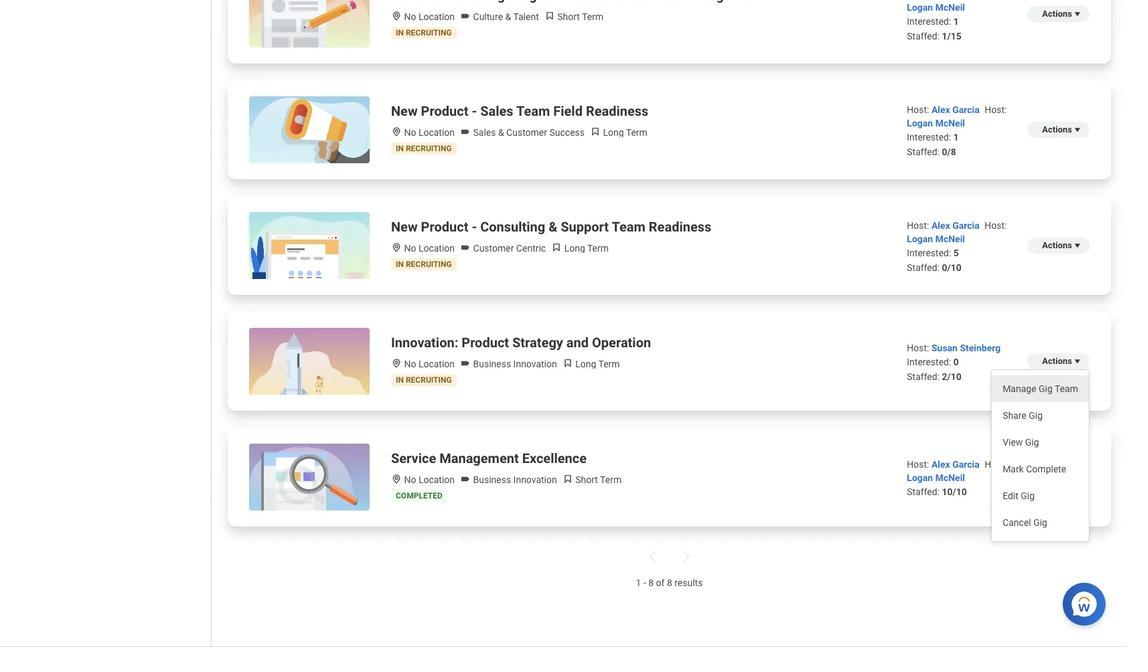 Task type: vqa. For each thing, say whether or not it's contained in the screenshot.
the top Customer
yes



Task type: locate. For each thing, give the bounding box(es) containing it.
0 vertical spatial 1
[[954, 16, 959, 27]]

mcneil inside the "host: alex garcia host: logan mcneil staffed: 10/10"
[[936, 473, 966, 484]]

long term
[[601, 127, 648, 138], [562, 243, 609, 254], [573, 359, 620, 370]]

1 tag image from the top
[[460, 127, 471, 137]]

customer down the consulting on the top left of page
[[473, 243, 514, 254]]

0 vertical spatial garcia
[[953, 105, 980, 115]]

2 no from the top
[[404, 127, 416, 138]]

1 tag image from the top
[[460, 11, 471, 21]]

1 vertical spatial 1
[[954, 132, 959, 143]]

4 logan mcneil button from the top
[[907, 473, 966, 484]]

1 mcneil from the top
[[936, 2, 966, 13]]

media mylearning image down new product - consulting & support team readiness "link"
[[552, 243, 562, 253]]

long down and
[[576, 359, 597, 370]]

0 vertical spatial long
[[603, 127, 624, 138]]

0 vertical spatial short
[[558, 11, 580, 22]]

media mylearning image
[[552, 243, 562, 253], [563, 474, 573, 485]]

2 tag image from the top
[[460, 243, 471, 253]]

tag image for business innovation
[[460, 358, 471, 369]]

staffed: left 0/10
[[907, 263, 940, 273]]

2 status element from the top
[[396, 144, 452, 153]]

alex
[[932, 105, 951, 115], [932, 220, 951, 231], [932, 460, 951, 470]]

& left support
[[549, 219, 558, 235]]

1 vertical spatial media mylearning image
[[590, 127, 601, 137]]

1 staffed: from the top
[[907, 31, 940, 42]]

2 8 from the left
[[667, 578, 673, 589]]

0 vertical spatial &
[[506, 11, 511, 22]]

mark
[[1003, 464, 1024, 475]]

tag image left "centric"
[[460, 243, 471, 253]]

tag image
[[460, 127, 471, 137], [460, 243, 471, 253], [460, 474, 471, 485]]

0 vertical spatial media mylearning image
[[552, 243, 562, 253]]

recruiting for innovation: product strategy and operation
[[406, 376, 452, 385]]

interested: up 0/8
[[907, 132, 952, 143]]

alex up 0/10
[[932, 220, 951, 231]]

0/8
[[942, 147, 957, 157]]

1 up 0/8
[[954, 132, 959, 143]]

short term right talent
[[555, 11, 604, 22]]

in
[[396, 28, 404, 38], [396, 144, 404, 153], [396, 260, 404, 269], [396, 376, 404, 385]]

no location
[[402, 11, 455, 22], [402, 127, 455, 138], [402, 243, 455, 254], [402, 359, 455, 370], [402, 475, 455, 486]]

1 vertical spatial long term
[[562, 243, 609, 254]]

alex up 0/8
[[932, 105, 951, 115]]

4 mcneil from the top
[[936, 473, 966, 484]]

3 recruiting from the top
[[406, 260, 452, 269]]

customer
[[507, 127, 547, 138], [473, 243, 514, 254]]

3 garcia from the top
[[953, 460, 980, 470]]

- inside "link"
[[472, 219, 477, 235]]

2 mcneil from the top
[[936, 118, 966, 129]]

mcneil up 10/10
[[936, 473, 966, 484]]

business innovation for management
[[471, 475, 557, 486]]

2 vertical spatial alex garcia button
[[932, 460, 982, 470]]

1 innovation from the top
[[514, 359, 557, 370]]

logan
[[907, 2, 933, 13], [907, 118, 933, 129], [907, 234, 933, 245], [907, 473, 933, 484]]

2 vertical spatial location image
[[391, 358, 402, 369]]

0/10
[[942, 263, 962, 273]]

4 in from the top
[[396, 376, 404, 385]]

0 vertical spatial -
[[472, 103, 477, 119]]

sales down new product - sales team field readiness
[[473, 127, 496, 138]]

long right success
[[603, 127, 624, 138]]

garcia inside the "host: alex garcia host: logan mcneil staffed: 10/10"
[[953, 460, 980, 470]]

2 vertical spatial product
[[462, 335, 509, 351]]

0 vertical spatial business
[[473, 359, 511, 370]]

0 vertical spatial innovation
[[514, 359, 557, 370]]

product inside innovation: product strategy and operation link
[[462, 335, 509, 351]]

0 vertical spatial location image
[[391, 127, 402, 137]]

sales & customer success
[[471, 127, 585, 138]]

2 business from the top
[[473, 475, 511, 486]]

team
[[517, 103, 550, 119], [612, 219, 646, 235], [1055, 384, 1079, 395]]

tag image down innovation: product strategy and operation
[[460, 358, 471, 369]]

1 vertical spatial -
[[472, 219, 477, 235]]

customer down new product - sales team field readiness
[[507, 127, 547, 138]]

gig right share
[[1029, 411, 1043, 421]]

0 vertical spatial location image
[[391, 11, 402, 21]]

1 vertical spatial tag image
[[460, 243, 471, 253]]

chevron right image
[[678, 549, 694, 565]]

logan for host: alex garcia host: logan mcneil interested: 1 staffed: 0/8
[[907, 118, 933, 129]]

team down actions "dropdown button"
[[1055, 384, 1079, 395]]

& left talent
[[506, 11, 511, 22]]

short term
[[555, 11, 604, 22], [573, 475, 622, 486]]

0 vertical spatial business innovation
[[471, 359, 557, 370]]

product inside 'new product - sales team field readiness' link
[[421, 103, 469, 119]]

media mylearning image
[[545, 11, 555, 21], [590, 127, 601, 137], [563, 358, 573, 369]]

new for new product - consulting & support team readiness
[[391, 219, 418, 235]]

3 in recruiting from the top
[[396, 260, 452, 269]]

garcia up '5'
[[953, 220, 980, 231]]

1 no from the top
[[404, 11, 416, 22]]

business innovation for product
[[471, 359, 557, 370]]

3 no location from the top
[[402, 243, 455, 254]]

staffed: left 10/10
[[907, 487, 940, 498]]

1 vertical spatial business
[[473, 475, 511, 486]]

2 business innovation from the top
[[471, 475, 557, 486]]

new for new product - sales team field readiness
[[391, 103, 418, 119]]

1 vertical spatial &
[[498, 127, 504, 138]]

logan mcneil button up 1/15
[[907, 2, 966, 13]]

short
[[558, 11, 580, 22], [576, 475, 598, 486]]

logan inside host: alex garcia host: logan mcneil interested: 1 staffed: 0/8
[[907, 118, 933, 129]]

location image
[[391, 11, 402, 21], [391, 243, 402, 253], [391, 358, 402, 369]]

0 vertical spatial tag image
[[460, 11, 471, 21]]

short for business innovation
[[576, 475, 598, 486]]

4 interested: from the top
[[907, 357, 952, 368]]

1 new from the top
[[391, 103, 418, 119]]

location
[[419, 11, 455, 22], [419, 127, 455, 138], [419, 243, 455, 254], [419, 359, 455, 370], [419, 475, 455, 486]]

1 vertical spatial new
[[391, 219, 418, 235]]

2 no location from the top
[[402, 127, 455, 138]]

logan mcneil button up 0/8
[[907, 118, 966, 129]]

1 horizontal spatial &
[[506, 11, 511, 22]]

staffed:
[[907, 31, 940, 42], [907, 147, 940, 157], [907, 263, 940, 273], [907, 372, 940, 383], [907, 487, 940, 498]]

alex garcia button for team
[[932, 220, 982, 231]]

3 interested: from the top
[[907, 248, 952, 259]]

host: alex garcia host: logan mcneil staffed: 10/10
[[907, 460, 1007, 498]]

list
[[212, 0, 1128, 647]]

consulting
[[480, 219, 546, 235]]

term for &
[[588, 243, 609, 254]]

sales
[[480, 103, 514, 119], [473, 127, 496, 138]]

edit gig
[[1003, 491, 1035, 502]]

short term for culture & talent
[[555, 11, 604, 22]]

long term right success
[[601, 127, 648, 138]]

1 vertical spatial tag image
[[460, 358, 471, 369]]

0 vertical spatial product
[[421, 103, 469, 119]]

garcia up 0/8
[[953, 105, 980, 115]]

innovation for excellence
[[514, 475, 557, 486]]

mcneil inside "host: alex garcia host: logan mcneil interested: 5 staffed: 0/10"
[[936, 234, 966, 245]]

1 vertical spatial alex
[[932, 220, 951, 231]]

in recruiting
[[396, 28, 452, 38], [396, 144, 452, 153], [396, 260, 452, 269], [396, 376, 452, 385]]

service
[[391, 451, 436, 467]]

gig right manage
[[1039, 384, 1053, 395]]

no for innovation: product strategy and operation
[[404, 359, 416, 370]]

0 vertical spatial customer
[[507, 127, 547, 138]]

business innovation
[[471, 359, 557, 370], [471, 475, 557, 486]]

8 left of
[[649, 578, 654, 589]]

4 staffed: from the top
[[907, 372, 940, 383]]

readiness
[[586, 103, 649, 119], [649, 219, 712, 235]]

2 staffed: from the top
[[907, 147, 940, 157]]

product inside new product - consulting & support team readiness "link"
[[421, 219, 469, 235]]

long for field
[[603, 127, 624, 138]]

1 vertical spatial business innovation
[[471, 475, 557, 486]]

long for support
[[565, 243, 585, 254]]

3 mcneil from the top
[[936, 234, 966, 245]]

0 vertical spatial alex
[[932, 105, 951, 115]]

strategy
[[513, 335, 563, 351]]

gig right cancel
[[1034, 518, 1048, 529]]

no for service management excellence
[[404, 475, 416, 486]]

host:
[[907, 105, 930, 115], [985, 105, 1007, 115], [907, 220, 930, 231], [985, 220, 1007, 231], [907, 343, 930, 354], [907, 460, 930, 470], [985, 460, 1007, 470]]

logan mcneil button up 10/10
[[907, 473, 966, 484]]

location for new product - sales team field readiness
[[419, 127, 455, 138]]

2 alex from the top
[[932, 220, 951, 231]]

staffed: inside host: susan steinberg interested: 0 staffed: 2/10
[[907, 372, 940, 383]]

media mylearning image for excellence
[[563, 474, 573, 485]]

new inside "link"
[[391, 219, 418, 235]]

0 horizontal spatial 8
[[649, 578, 654, 589]]

short term down the excellence
[[573, 475, 622, 486]]

no location for new product - sales team field readiness
[[402, 127, 455, 138]]

2 tag image from the top
[[460, 358, 471, 369]]

business
[[473, 359, 511, 370], [473, 475, 511, 486]]

& down new product - sales team field readiness
[[498, 127, 504, 138]]

manage
[[1003, 384, 1037, 395]]

logan inside the "host: alex garcia host: logan mcneil staffed: 10/10"
[[907, 473, 933, 484]]

- up sales & customer success
[[472, 103, 477, 119]]

tag image
[[460, 11, 471, 21], [460, 358, 471, 369]]

2 horizontal spatial media mylearning image
[[590, 127, 601, 137]]

1
[[954, 16, 959, 27], [954, 132, 959, 143], [636, 578, 642, 589]]

8
[[649, 578, 654, 589], [667, 578, 673, 589]]

field
[[554, 103, 583, 119]]

staffed: left 0/8
[[907, 147, 940, 157]]

long
[[603, 127, 624, 138], [565, 243, 585, 254], [576, 359, 597, 370]]

status element for innovation: product strategy and operation
[[396, 376, 452, 385]]

1 vertical spatial short term
[[573, 475, 622, 486]]

logan mcneil interested: 1 staffed: 1/15
[[907, 2, 966, 42]]

alex garcia button
[[932, 105, 982, 115], [932, 220, 982, 231], [932, 460, 982, 470]]

1 vertical spatial long
[[565, 243, 585, 254]]

5 no from the top
[[404, 475, 416, 486]]

2 new from the top
[[391, 219, 418, 235]]

2 horizontal spatial team
[[1055, 384, 1079, 395]]

long down support
[[565, 243, 585, 254]]

1 vertical spatial readiness
[[649, 219, 712, 235]]

4 logan from the top
[[907, 473, 933, 484]]

status element for service management excellence
[[396, 492, 443, 501]]

alex garcia button up 10/10
[[932, 460, 982, 470]]

2 horizontal spatial &
[[549, 219, 558, 235]]

3 logan from the top
[[907, 234, 933, 245]]

business innovation down innovation: product strategy and operation link
[[471, 359, 557, 370]]

2 recruiting from the top
[[406, 144, 452, 153]]

caret down image
[[1073, 356, 1083, 367]]

mcneil inside logan mcneil interested: 1 staffed: 1/15
[[936, 2, 966, 13]]

in recruiting for innovation: product strategy and operation
[[396, 376, 452, 385]]

mcneil up '5'
[[936, 234, 966, 245]]

0 vertical spatial new
[[391, 103, 418, 119]]

location for innovation: product strategy and operation
[[419, 359, 455, 370]]

alex up 10/10
[[932, 460, 951, 470]]

alex garcia button up '5'
[[932, 220, 982, 231]]

1 horizontal spatial media mylearning image
[[563, 358, 573, 369]]

2 in from the top
[[396, 144, 404, 153]]

results
[[675, 578, 703, 589]]

1 left of
[[636, 578, 642, 589]]

media mylearning image down and
[[563, 358, 573, 369]]

3 location image from the top
[[391, 358, 402, 369]]

tag image left the culture
[[460, 11, 471, 21]]

innovation down the excellence
[[514, 475, 557, 486]]

tag image down new product - sales team field readiness
[[460, 127, 471, 137]]

&
[[506, 11, 511, 22], [498, 127, 504, 138], [549, 219, 558, 235]]

3 in from the top
[[396, 260, 404, 269]]

mcneil for host: alex garcia host: logan mcneil interested: 5 staffed: 0/10
[[936, 234, 966, 245]]

2 logan mcneil button from the top
[[907, 118, 966, 129]]

2 location image from the top
[[391, 474, 402, 485]]

host: susan steinberg interested: 0 staffed: 2/10
[[907, 343, 1001, 383]]

long term down and
[[573, 359, 620, 370]]

interested: down susan
[[907, 357, 952, 368]]

garcia inside host: alex garcia host: logan mcneil interested: 1 staffed: 0/8
[[953, 105, 980, 115]]

business for product
[[473, 359, 511, 370]]

3 location from the top
[[419, 243, 455, 254]]

alex garcia button for readiness
[[932, 105, 982, 115]]

2 location from the top
[[419, 127, 455, 138]]

short for culture & talent
[[558, 11, 580, 22]]

5 staffed: from the top
[[907, 487, 940, 498]]

2 logan from the top
[[907, 118, 933, 129]]

short down the excellence
[[576, 475, 598, 486]]

alex garcia button up 0/8
[[932, 105, 982, 115]]

long term for readiness
[[601, 127, 648, 138]]

media mylearning image right success
[[590, 127, 601, 137]]

2 innovation from the top
[[514, 475, 557, 486]]

product for consulting
[[421, 219, 469, 235]]

location image
[[391, 127, 402, 137], [391, 474, 402, 485]]

3 no from the top
[[404, 243, 416, 254]]

1 vertical spatial product
[[421, 219, 469, 235]]

business down innovation: product strategy and operation link
[[473, 359, 511, 370]]

location image for innovation:
[[391, 358, 402, 369]]

short right talent
[[558, 11, 580, 22]]

1 in from the top
[[396, 28, 404, 38]]

team up sales & customer success
[[517, 103, 550, 119]]

1 inside logan mcneil interested: 1 staffed: 1/15
[[954, 16, 959, 27]]

staffed: left 1/15
[[907, 31, 940, 42]]

0 vertical spatial tag image
[[460, 127, 471, 137]]

1 garcia from the top
[[953, 105, 980, 115]]

1 vertical spatial garcia
[[953, 220, 980, 231]]

new product - consulting & support team readiness
[[391, 219, 712, 235]]

3 alex from the top
[[932, 460, 951, 470]]

staffed: left 2/10
[[907, 372, 940, 383]]

1 vertical spatial team
[[612, 219, 646, 235]]

tag image down management
[[460, 474, 471, 485]]

1 vertical spatial innovation
[[514, 475, 557, 486]]

1 vertical spatial media mylearning image
[[563, 474, 573, 485]]

5 location from the top
[[419, 475, 455, 486]]

1 alex garcia button from the top
[[932, 105, 982, 115]]

4 recruiting from the top
[[406, 376, 452, 385]]

0 horizontal spatial team
[[517, 103, 550, 119]]

host: inside host: susan steinberg interested: 0 staffed: 2/10
[[907, 343, 930, 354]]

media mylearning image down the excellence
[[563, 474, 573, 485]]

1 vertical spatial location image
[[391, 243, 402, 253]]

culture
[[473, 11, 503, 22]]

status element
[[396, 28, 452, 38], [396, 144, 452, 153], [396, 260, 452, 269], [396, 376, 452, 385], [396, 492, 443, 501]]

status element for new product - sales team field readiness
[[396, 144, 452, 153]]

1 no location from the top
[[402, 11, 455, 22]]

0 horizontal spatial media mylearning image
[[545, 11, 555, 21]]

alex inside host: alex garcia host: logan mcneil interested: 1 staffed: 0/8
[[932, 105, 951, 115]]

2 vertical spatial &
[[549, 219, 558, 235]]

8 right of
[[667, 578, 673, 589]]

& inside "link"
[[549, 219, 558, 235]]

1 recruiting from the top
[[406, 28, 452, 38]]

innovation
[[514, 359, 557, 370], [514, 475, 557, 486]]

interested: up 1/15
[[907, 16, 952, 27]]

0 horizontal spatial &
[[498, 127, 504, 138]]

0 vertical spatial alex garcia button
[[932, 105, 982, 115]]

0 vertical spatial long term
[[601, 127, 648, 138]]

mcneil up 1/15
[[936, 2, 966, 13]]

1 business from the top
[[473, 359, 511, 370]]

interested:
[[907, 16, 952, 27], [907, 132, 952, 143], [907, 248, 952, 259], [907, 357, 952, 368]]

innovation down strategy
[[514, 359, 557, 370]]

service management excellence
[[391, 451, 587, 467]]

staffed: inside host: alex garcia host: logan mcneil interested: 1 staffed: 0/8
[[907, 147, 940, 157]]

tag image for consulting
[[460, 243, 471, 253]]

new
[[391, 103, 418, 119], [391, 219, 418, 235]]

logan mcneil button
[[907, 2, 966, 13], [907, 118, 966, 129], [907, 234, 966, 245], [907, 473, 966, 484]]

status element containing completed
[[396, 492, 443, 501]]

business innovation down service management excellence link on the bottom of page
[[471, 475, 557, 486]]

1 up 1/15
[[954, 16, 959, 27]]

2 vertical spatial tag image
[[460, 474, 471, 485]]

garcia
[[953, 105, 980, 115], [953, 220, 980, 231], [953, 460, 980, 470]]

4 no from the top
[[404, 359, 416, 370]]

term for operation
[[599, 359, 620, 370]]

2 garcia from the top
[[953, 220, 980, 231]]

mcneil for host: alex garcia host: logan mcneil interested: 1 staffed: 0/8
[[936, 118, 966, 129]]

mcneil for host: alex garcia host: logan mcneil staffed: 10/10
[[936, 473, 966, 484]]

0 vertical spatial short term
[[555, 11, 604, 22]]

1 interested: from the top
[[907, 16, 952, 27]]

4 no location from the top
[[402, 359, 455, 370]]

mcneil inside host: alex garcia host: logan mcneil interested: 1 staffed: 0/8
[[936, 118, 966, 129]]

1 location image from the top
[[391, 127, 402, 137]]

gig right edit
[[1021, 491, 1035, 502]]

management
[[440, 451, 519, 467]]

4 in recruiting from the top
[[396, 376, 452, 385]]

2/10
[[942, 372, 962, 383]]

new product - sales team field readiness link
[[391, 102, 649, 121]]

2 interested: from the top
[[907, 132, 952, 143]]

1 alex from the top
[[932, 105, 951, 115]]

centric
[[516, 243, 546, 254]]

new product - sales team field readiness
[[391, 103, 649, 119]]

1 business innovation from the top
[[471, 359, 557, 370]]

2 vertical spatial media mylearning image
[[563, 358, 573, 369]]

logan mcneil button for service management excellence
[[907, 473, 966, 484]]

mcneil
[[936, 2, 966, 13], [936, 118, 966, 129], [936, 234, 966, 245], [936, 473, 966, 484]]

5 no location from the top
[[402, 475, 455, 486]]

recruiting for new product - sales team field readiness
[[406, 144, 452, 153]]

media mylearning image right talent
[[545, 11, 555, 21]]

garcia up 10/10
[[953, 460, 980, 470]]

long term for team
[[562, 243, 609, 254]]

cancel gig
[[1003, 518, 1048, 529]]

interested: up 0/10
[[907, 248, 952, 259]]

term
[[582, 11, 604, 22], [626, 127, 648, 138], [588, 243, 609, 254], [599, 359, 620, 370], [600, 475, 622, 486]]

recruiting
[[406, 28, 452, 38], [406, 144, 452, 153], [406, 260, 452, 269], [406, 376, 452, 385]]

1 inside host: alex garcia host: logan mcneil interested: 1 staffed: 0/8
[[954, 132, 959, 143]]

product for and
[[462, 335, 509, 351]]

talent
[[514, 11, 539, 22]]

3 logan mcneil button from the top
[[907, 234, 966, 245]]

sales up sales & customer success
[[480, 103, 514, 119]]

long term down support
[[562, 243, 609, 254]]

4 location from the top
[[419, 359, 455, 370]]

garcia inside "host: alex garcia host: logan mcneil interested: 5 staffed: 0/10"
[[953, 220, 980, 231]]

team right support
[[612, 219, 646, 235]]

1 horizontal spatial 8
[[667, 578, 673, 589]]

interested: inside host: alex garcia host: logan mcneil interested: 1 staffed: 0/8
[[907, 132, 952, 143]]

alex inside "host: alex garcia host: logan mcneil interested: 5 staffed: 0/10"
[[932, 220, 951, 231]]

2 vertical spatial alex
[[932, 460, 951, 470]]

no for new product - sales team field readiness
[[404, 127, 416, 138]]

5 status element from the top
[[396, 492, 443, 501]]

logan mcneil button up '5'
[[907, 234, 966, 245]]

2 in recruiting from the top
[[396, 144, 452, 153]]

- left the consulting on the top left of page
[[472, 219, 477, 235]]

3 staffed: from the top
[[907, 263, 940, 273]]

business for management
[[473, 475, 511, 486]]

1 logan from the top
[[907, 2, 933, 13]]

in recruiting for new product - sales team field readiness
[[396, 144, 452, 153]]

mcneil up 0/8
[[936, 118, 966, 129]]

1 vertical spatial alex garcia button
[[932, 220, 982, 231]]

2 location image from the top
[[391, 243, 402, 253]]

2 vertical spatial garcia
[[953, 460, 980, 470]]

1 vertical spatial customer
[[473, 243, 514, 254]]

term for team
[[626, 127, 648, 138]]

business down service management excellence link on the bottom of page
[[473, 475, 511, 486]]

1 vertical spatial short
[[576, 475, 598, 486]]

logan inside "host: alex garcia host: logan mcneil interested: 5 staffed: 0/10"
[[907, 234, 933, 245]]

gig
[[1039, 384, 1053, 395], [1029, 411, 1043, 421], [1026, 438, 1040, 448], [1021, 491, 1035, 502], [1034, 518, 1048, 529]]

1 horizontal spatial team
[[612, 219, 646, 235]]

3 status element from the top
[[396, 260, 452, 269]]

product
[[421, 103, 469, 119], [421, 219, 469, 235], [462, 335, 509, 351]]

steinberg
[[960, 343, 1001, 354]]

1 vertical spatial location image
[[391, 474, 402, 485]]

- left of
[[644, 578, 646, 589]]

2 alex garcia button from the top
[[932, 220, 982, 231]]

innovation for strategy
[[514, 359, 557, 370]]

4 status element from the top
[[396, 376, 452, 385]]

1 in recruiting from the top
[[396, 28, 452, 38]]

operation
[[592, 335, 651, 351]]

new product - consulting & support team readiness link
[[391, 218, 712, 237]]

gig right view
[[1026, 438, 1040, 448]]

2 vertical spatial long term
[[573, 359, 620, 370]]

no
[[404, 11, 416, 22], [404, 127, 416, 138], [404, 243, 416, 254], [404, 359, 416, 370], [404, 475, 416, 486]]

no location for new product - consulting & support team readiness
[[402, 243, 455, 254]]

-
[[472, 103, 477, 119], [472, 219, 477, 235], [644, 578, 646, 589]]



Task type: describe. For each thing, give the bounding box(es) containing it.
complete
[[1027, 464, 1067, 475]]

no for new product - consulting & support team readiness
[[404, 243, 416, 254]]

media mylearning image for operation
[[563, 358, 573, 369]]

status element for new product - consulting & support team readiness
[[396, 260, 452, 269]]

product for sales
[[421, 103, 469, 119]]

short term for business innovation
[[573, 475, 622, 486]]

manage gig team
[[1003, 384, 1079, 395]]

mark complete
[[1003, 464, 1067, 475]]

support
[[561, 219, 609, 235]]

media mylearning image for -
[[552, 243, 562, 253]]

in for new product - sales team field readiness
[[396, 144, 404, 153]]

0
[[954, 357, 959, 368]]

share gig
[[1003, 411, 1043, 421]]

& for talent
[[506, 11, 511, 22]]

host: alex garcia host: logan mcneil interested: 5 staffed: 0/10
[[907, 220, 1007, 273]]

chevron left image
[[646, 549, 662, 565]]

location image for new product - sales team field readiness
[[391, 127, 402, 137]]

0 vertical spatial team
[[517, 103, 550, 119]]

0 vertical spatial sales
[[480, 103, 514, 119]]

cancel
[[1003, 518, 1032, 529]]

garcia for new product - sales team field readiness
[[953, 105, 980, 115]]

edit
[[1003, 491, 1019, 502]]

service management excellence link
[[391, 450, 587, 468]]

location for new product - consulting & support team readiness
[[419, 243, 455, 254]]

of
[[656, 578, 665, 589]]

5
[[954, 248, 959, 259]]

interested: inside host: susan steinberg interested: 0 staffed: 2/10
[[907, 357, 952, 368]]

alex inside the "host: alex garcia host: logan mcneil staffed: 10/10"
[[932, 460, 951, 470]]

in for new product - consulting & support team readiness
[[396, 260, 404, 269]]

location image for new
[[391, 243, 402, 253]]

logan for host: alex garcia host: logan mcneil staffed: 10/10
[[907, 473, 933, 484]]

team inside "link"
[[612, 219, 646, 235]]

interested: inside logan mcneil interested: 1 staffed: 1/15
[[907, 16, 952, 27]]

tag image for culture & talent
[[460, 11, 471, 21]]

- for sales
[[472, 103, 477, 119]]

- for consulting
[[472, 219, 477, 235]]

staffed: inside the "host: alex garcia host: logan mcneil staffed: 10/10"
[[907, 487, 940, 498]]

garcia for new product - consulting & support team readiness
[[953, 220, 980, 231]]

interested: inside "host: alex garcia host: logan mcneil interested: 5 staffed: 0/10"
[[907, 248, 952, 259]]

0 vertical spatial media mylearning image
[[545, 11, 555, 21]]

and
[[567, 335, 589, 351]]

view
[[1003, 438, 1023, 448]]

logan for host: alex garcia host: logan mcneil interested: 5 staffed: 0/10
[[907, 234, 933, 245]]

2 vertical spatial long
[[576, 359, 597, 370]]

1 location from the top
[[419, 11, 455, 22]]

no location for service management excellence
[[402, 475, 455, 486]]

susan steinberg button
[[932, 343, 1001, 354]]

1 logan mcneil button from the top
[[907, 2, 966, 13]]

1 status element from the top
[[396, 28, 452, 38]]

view gig
[[1003, 438, 1040, 448]]

alex for new product - consulting & support team readiness
[[932, 220, 951, 231]]

share
[[1003, 411, 1027, 421]]

1 8 from the left
[[649, 578, 654, 589]]

location image for service management excellence
[[391, 474, 402, 485]]

in recruiting for new product - consulting & support team readiness
[[396, 260, 452, 269]]

staffed: inside logan mcneil interested: 1 staffed: 1/15
[[907, 31, 940, 42]]

completed
[[396, 492, 443, 501]]

& for customer
[[498, 127, 504, 138]]

actions
[[1043, 356, 1073, 367]]

10/10
[[942, 487, 967, 498]]

customer centric
[[471, 243, 546, 254]]

2 vertical spatial -
[[644, 578, 646, 589]]

2 vertical spatial 1
[[636, 578, 642, 589]]

excellence
[[522, 451, 587, 467]]

culture & talent
[[471, 11, 539, 22]]

success
[[550, 127, 585, 138]]

actions button
[[1028, 354, 1090, 370]]

innovation: product strategy and operation link
[[391, 334, 651, 352]]

gig for cancel
[[1034, 518, 1048, 529]]

alex for new product - sales team field readiness
[[932, 105, 951, 115]]

logan mcneil button for new product - sales team field readiness
[[907, 118, 966, 129]]

3 alex garcia button from the top
[[932, 460, 982, 470]]

susan
[[932, 343, 958, 354]]

innovation:
[[391, 335, 458, 351]]

1/15
[[942, 31, 962, 42]]

innovation: product strategy and operation
[[391, 335, 651, 351]]

gig for manage
[[1039, 384, 1053, 395]]

1 vertical spatial sales
[[473, 127, 496, 138]]

logan inside logan mcneil interested: 1 staffed: 1/15
[[907, 2, 933, 13]]

2 vertical spatial team
[[1055, 384, 1079, 395]]

location for service management excellence
[[419, 475, 455, 486]]

gig for share
[[1029, 411, 1043, 421]]

3 tag image from the top
[[460, 474, 471, 485]]

staffed: inside "host: alex garcia host: logan mcneil interested: 5 staffed: 0/10"
[[907, 263, 940, 273]]

logan mcneil button for new product - consulting & support team readiness
[[907, 234, 966, 245]]

host: alex garcia host: logan mcneil interested: 1 staffed: 0/8
[[907, 105, 1007, 157]]

in for innovation: product strategy and operation
[[396, 376, 404, 385]]

0 vertical spatial readiness
[[586, 103, 649, 119]]

list containing new product - sales team field readiness
[[212, 0, 1128, 647]]

readiness inside "link"
[[649, 219, 712, 235]]

media mylearning image for team
[[590, 127, 601, 137]]

no location for innovation: product strategy and operation
[[402, 359, 455, 370]]

1 location image from the top
[[391, 11, 402, 21]]

recruiting for new product - consulting & support team readiness
[[406, 260, 452, 269]]

tag image for sales
[[460, 127, 471, 137]]

gig for view
[[1026, 438, 1040, 448]]

gig for edit
[[1021, 491, 1035, 502]]

1 - 8 of 8 results
[[636, 578, 703, 589]]



